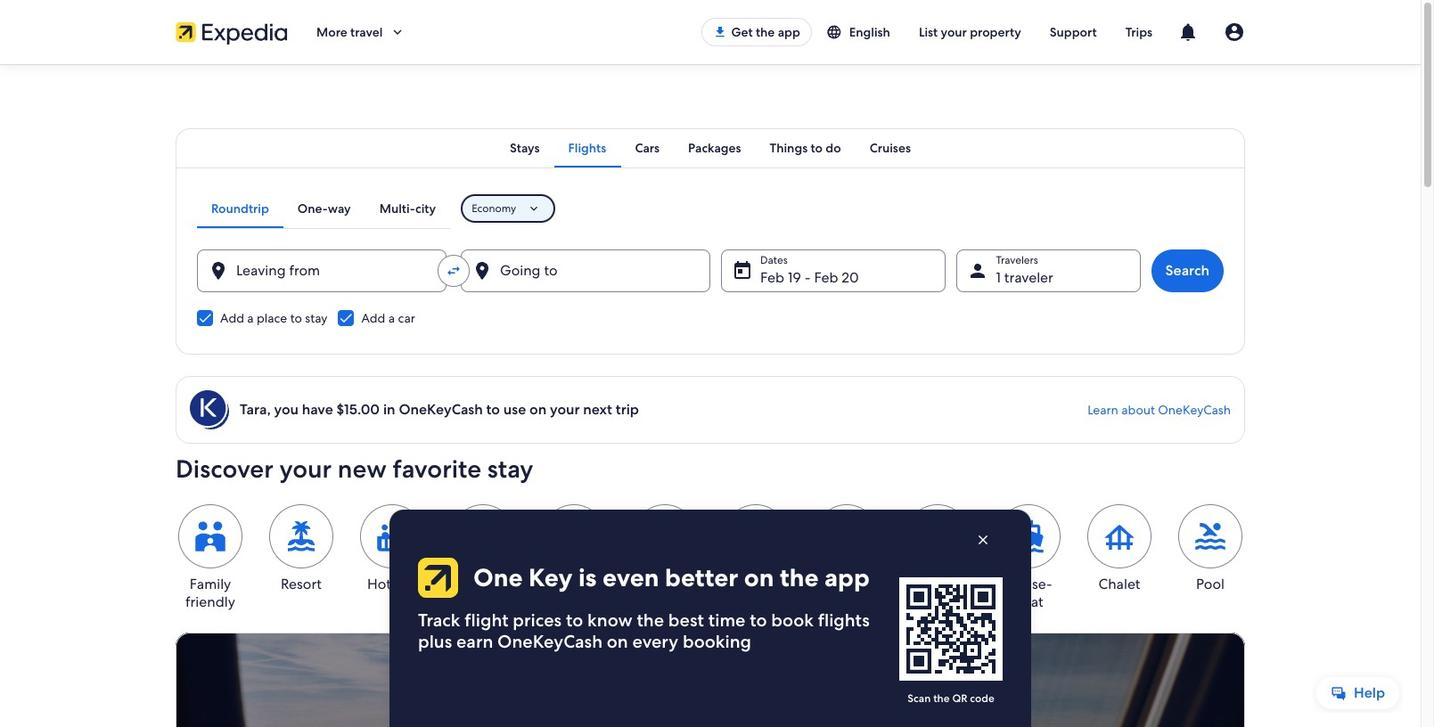 Task type: locate. For each thing, give the bounding box(es) containing it.
your right the list at the right
[[941, 24, 967, 40]]

feb
[[760, 268, 784, 287], [814, 268, 838, 287]]

roundtrip link
[[197, 189, 283, 228]]

0 horizontal spatial your
[[279, 453, 332, 485]]

0 vertical spatial your
[[941, 24, 967, 40]]

1 vertical spatial app
[[825, 562, 870, 594]]

1 add from the left
[[220, 310, 244, 326]]

stay for add a place to stay
[[305, 310, 328, 326]]

chalet button
[[1085, 505, 1154, 594]]

on left every
[[607, 630, 628, 653]]

way
[[328, 201, 351, 217]]

one-way
[[298, 201, 351, 217]]

2 add from the left
[[361, 310, 385, 326]]

0 vertical spatial stay
[[305, 310, 328, 326]]

key
[[529, 562, 573, 594]]

1 horizontal spatial feb
[[814, 268, 838, 287]]

1 horizontal spatial stay
[[487, 453, 534, 485]]

0 horizontal spatial on
[[530, 400, 547, 419]]

get the app link
[[702, 18, 812, 46]]

hot tub
[[367, 575, 417, 594]]

0 vertical spatial tab list
[[176, 128, 1245, 168]]

the left qr
[[933, 692, 950, 706]]

small image
[[826, 24, 849, 40]]

1 horizontal spatial add
[[361, 310, 385, 326]]

main content
[[0, 64, 1421, 727]]

all
[[657, 575, 673, 594]]

support link
[[1036, 16, 1111, 48]]

feb right -
[[814, 268, 838, 287]]

app up flights
[[825, 562, 870, 594]]

view
[[468, 593, 498, 612]]

add a place to stay
[[220, 310, 328, 326]]

your left next
[[550, 400, 580, 419]]

app right get
[[778, 24, 800, 40]]

2 vertical spatial your
[[279, 453, 332, 485]]

tab list containing stays
[[176, 128, 1245, 168]]

a for car
[[388, 310, 395, 326]]

friendly for family
[[185, 593, 235, 612]]

more
[[316, 24, 347, 40]]

2 vertical spatial on
[[607, 630, 628, 653]]

1 horizontal spatial on
[[607, 630, 628, 653]]

pet
[[746, 575, 766, 594]]

add left car
[[361, 310, 385, 326]]

on right use
[[530, 400, 547, 419]]

0 horizontal spatial onekeycash
[[399, 400, 483, 419]]

tara,
[[240, 400, 271, 419]]

chalet
[[1099, 575, 1141, 594]]

cruises link
[[855, 128, 925, 168]]

1 a from the left
[[247, 310, 254, 326]]

the up the book
[[780, 562, 819, 594]]

cars
[[635, 140, 660, 156]]

the inside "link"
[[756, 24, 775, 40]]

the right get
[[756, 24, 775, 40]]

a left car
[[388, 310, 395, 326]]

onekeycash down cabin
[[498, 630, 603, 653]]

1 friendly from the left
[[185, 593, 235, 612]]

about
[[1122, 402, 1155, 418]]

add left place
[[220, 310, 244, 326]]

2 horizontal spatial your
[[941, 24, 967, 40]]

pool
[[1196, 575, 1225, 594]]

qr code image
[[899, 578, 1003, 681]]

spa button
[[903, 505, 973, 594]]

prices
[[513, 609, 562, 632]]

close image
[[975, 532, 991, 548]]

traveler
[[1004, 268, 1054, 287]]

list your property link
[[905, 16, 1036, 48]]

stay right place
[[305, 310, 328, 326]]

0 horizontal spatial app
[[778, 24, 800, 40]]

one-way link
[[283, 189, 365, 228]]

to left use
[[486, 400, 500, 419]]

every
[[632, 630, 679, 653]]

learn about onekeycash
[[1088, 402, 1231, 418]]

friendly for pet
[[731, 593, 781, 612]]

ocean view button
[[448, 505, 518, 612]]

1 horizontal spatial friendly
[[731, 593, 781, 612]]

0 horizontal spatial add
[[220, 310, 244, 326]]

communication center icon image
[[1178, 21, 1199, 43]]

onekeycash right about
[[1158, 402, 1231, 418]]

on up the time
[[744, 562, 774, 594]]

to
[[811, 140, 823, 156], [290, 310, 302, 326], [486, 400, 500, 419], [566, 609, 583, 632], [750, 609, 767, 632]]

favorite
[[393, 453, 481, 485]]

your left new
[[279, 453, 332, 485]]

flights
[[818, 609, 870, 632]]

1 horizontal spatial onekeycash
[[498, 630, 603, 653]]

to left know
[[566, 609, 583, 632]]

0 vertical spatial app
[[778, 24, 800, 40]]

better
[[665, 562, 738, 594]]

a
[[247, 310, 254, 326], [388, 310, 395, 326]]

list
[[919, 24, 938, 40]]

$15.00
[[337, 400, 380, 419]]

all inclusive button
[[630, 505, 700, 612]]

feb left 19
[[760, 268, 784, 287]]

2 a from the left
[[388, 310, 395, 326]]

1 horizontal spatial your
[[550, 400, 580, 419]]

track flight prices to know the best time to book flights plus earn onekeycash on every booking
[[418, 609, 870, 653]]

1 horizontal spatial app
[[825, 562, 870, 594]]

trips
[[1126, 24, 1153, 40]]

packages link
[[674, 128, 755, 168]]

the left best
[[637, 609, 664, 632]]

add for add a place to stay
[[220, 310, 244, 326]]

earn
[[456, 630, 493, 653]]

stays
[[510, 140, 540, 156]]

2 horizontal spatial on
[[744, 562, 774, 594]]

onekeycash
[[399, 400, 483, 419], [1158, 402, 1231, 418], [498, 630, 603, 653]]

list your property
[[919, 24, 1021, 40]]

the inside track flight prices to know the best time to book flights plus earn onekeycash on every booking
[[637, 609, 664, 632]]

onekeycash right the in
[[399, 400, 483, 419]]

scan the qr code
[[908, 692, 995, 706]]

scan
[[908, 692, 931, 706]]

1 vertical spatial your
[[550, 400, 580, 419]]

stay
[[305, 310, 328, 326], [487, 453, 534, 485]]

0 horizontal spatial a
[[247, 310, 254, 326]]

know
[[587, 609, 633, 632]]

tab list
[[176, 128, 1245, 168], [197, 189, 450, 228]]

multi-
[[379, 201, 415, 217]]

plus
[[418, 630, 452, 653]]

to left do
[[811, 140, 823, 156]]

stay down use
[[487, 453, 534, 485]]

1 vertical spatial tab list
[[197, 189, 450, 228]]

1 vertical spatial stay
[[487, 453, 534, 485]]

1 horizontal spatial a
[[388, 310, 395, 326]]

2 feb from the left
[[814, 268, 838, 287]]

0 vertical spatial on
[[530, 400, 547, 419]]

to inside things to do link
[[811, 140, 823, 156]]

economy
[[472, 201, 516, 216]]

0 horizontal spatial feb
[[760, 268, 784, 287]]

app inside main content
[[825, 562, 870, 594]]

stay for discover your new favorite stay
[[487, 453, 534, 485]]

roundtrip
[[211, 201, 269, 217]]

your
[[941, 24, 967, 40], [550, 400, 580, 419], [279, 453, 332, 485]]

0 horizontal spatial friendly
[[185, 593, 235, 612]]

do
[[826, 140, 841, 156]]

multi-city
[[379, 201, 436, 217]]

even
[[603, 562, 659, 594]]

family
[[190, 575, 231, 594]]

add
[[220, 310, 244, 326], [361, 310, 385, 326]]

0 horizontal spatial stay
[[305, 310, 328, 326]]

2 friendly from the left
[[731, 593, 781, 612]]

flights
[[568, 140, 607, 156]]

a left place
[[247, 310, 254, 326]]

trailing image
[[390, 24, 406, 40]]

get
[[731, 24, 753, 40]]



Task type: vqa. For each thing, say whether or not it's contained in the screenshot.
Things
yes



Task type: describe. For each thing, give the bounding box(es) containing it.
tub
[[395, 575, 417, 594]]

travel
[[350, 24, 383, 40]]

resort button
[[267, 505, 336, 594]]

learn about onekeycash link
[[1088, 402, 1231, 418]]

travel sale activities deals image
[[176, 633, 1245, 727]]

your for discover your new favorite stay
[[279, 453, 332, 485]]

qr
[[952, 692, 968, 706]]

track
[[418, 609, 460, 632]]

car
[[398, 310, 415, 326]]

city
[[415, 201, 436, 217]]

swap origin and destination values image
[[446, 263, 462, 279]]

download the app button image
[[714, 25, 728, 39]]

is
[[579, 562, 597, 594]]

you
[[274, 400, 299, 419]]

english
[[849, 24, 890, 40]]

one
[[473, 562, 523, 594]]

pet friendly button
[[721, 505, 791, 612]]

house­boat button
[[994, 505, 1063, 612]]

ocean view
[[462, 575, 504, 612]]

expedia logo image
[[176, 20, 288, 45]]

economy button
[[461, 194, 556, 223]]

one-
[[298, 201, 328, 217]]

get the app
[[731, 24, 800, 40]]

more travel
[[316, 24, 383, 40]]

ocean
[[462, 575, 504, 594]]

things
[[770, 140, 808, 156]]

villa button
[[812, 505, 882, 594]]

book
[[771, 609, 814, 632]]

one key blue tier image
[[190, 390, 229, 430]]

on inside track flight prices to know the best time to book flights plus earn onekeycash on every booking
[[607, 630, 628, 653]]

hot
[[367, 575, 391, 594]]

house­boat
[[1005, 575, 1052, 612]]

pet friendly
[[731, 575, 781, 612]]

time
[[708, 609, 746, 632]]

all inclusive
[[637, 575, 693, 612]]

next
[[583, 400, 612, 419]]

19
[[788, 268, 801, 287]]

property
[[970, 24, 1021, 40]]

tara, you have $15.00 in onekeycash to use on your next trip
[[240, 400, 639, 419]]

2 horizontal spatial onekeycash
[[1158, 402, 1231, 418]]

feb 19 - feb 20 button
[[721, 250, 946, 292]]

cabin button
[[539, 505, 609, 594]]

place
[[257, 310, 287, 326]]

have
[[302, 400, 333, 419]]

tab list containing roundtrip
[[197, 189, 450, 228]]

cars link
[[621, 128, 674, 168]]

things to do link
[[755, 128, 855, 168]]

family friendly button
[[176, 505, 245, 612]]

in
[[383, 400, 395, 419]]

english button
[[812, 16, 905, 48]]

to right the time
[[750, 609, 767, 632]]

feb 19 - feb 20
[[760, 268, 859, 287]]

use
[[503, 400, 526, 419]]

20
[[842, 268, 859, 287]]

best
[[668, 609, 704, 632]]

add for add a car
[[361, 310, 385, 326]]

spa
[[926, 575, 950, 594]]

inclusive
[[637, 593, 693, 612]]

search button
[[1151, 250, 1224, 292]]

flight
[[465, 609, 509, 632]]

search
[[1166, 261, 1210, 280]]

packages
[[688, 140, 741, 156]]

1 traveler button
[[957, 250, 1141, 292]]

expedia logo image
[[415, 558, 458, 598]]

booking
[[683, 630, 752, 653]]

things to do
[[770, 140, 841, 156]]

new
[[338, 453, 387, 485]]

onekeycash inside track flight prices to know the best time to book flights plus earn onekeycash on every booking
[[498, 630, 603, 653]]

1 traveler
[[996, 268, 1054, 287]]

code
[[970, 692, 995, 706]]

your for list your property
[[941, 24, 967, 40]]

to right place
[[290, 310, 302, 326]]

family friendly
[[185, 575, 235, 612]]

villa
[[833, 575, 860, 594]]

stays link
[[496, 128, 554, 168]]

one key is even better on the app
[[473, 562, 870, 594]]

cruises
[[870, 140, 911, 156]]

flights link
[[554, 128, 621, 168]]

a for place
[[247, 310, 254, 326]]

support
[[1050, 24, 1097, 40]]

main content containing discover your new favorite stay
[[0, 64, 1421, 727]]

multi-city link
[[365, 189, 450, 228]]

learn
[[1088, 402, 1119, 418]]

1
[[996, 268, 1001, 287]]

hot tub button
[[357, 505, 427, 594]]

1 feb from the left
[[760, 268, 784, 287]]

1 vertical spatial on
[[744, 562, 774, 594]]

app inside get the app "link"
[[778, 24, 800, 40]]



